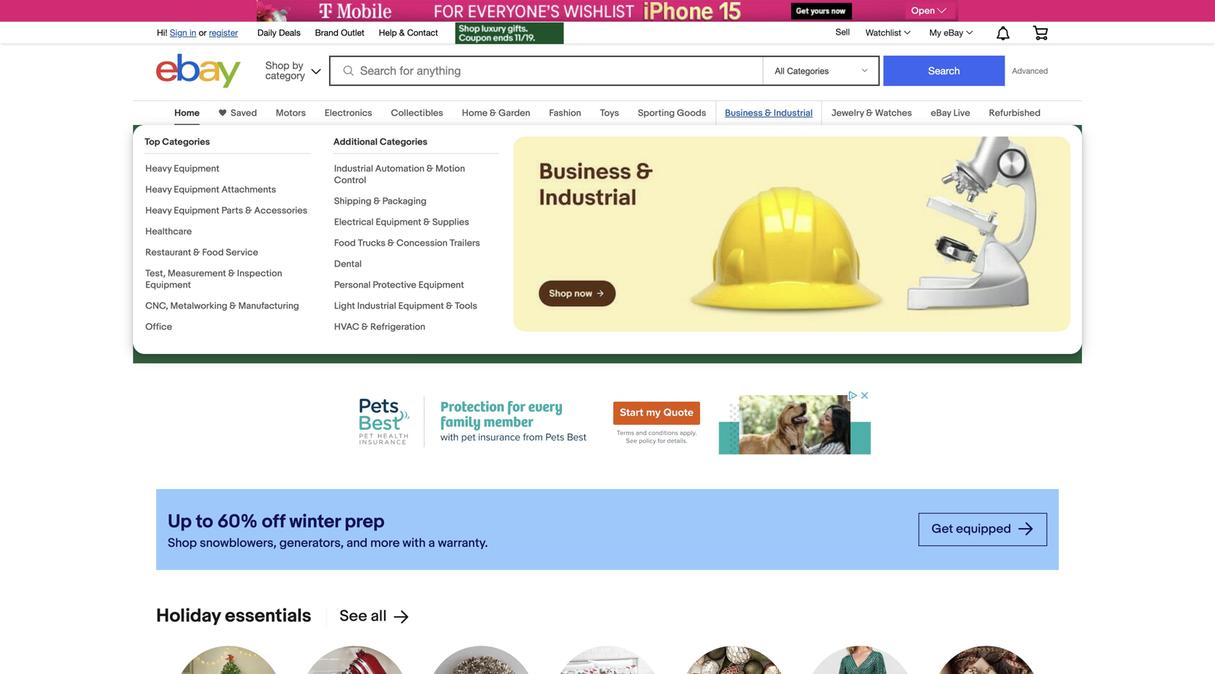 Task type: describe. For each thing, give the bounding box(es) containing it.
ebay inside indulge with 10% off luxury finds main content
[[931, 108, 951, 119]]

categories for top categories
[[162, 137, 210, 148]]

yourself
[[189, 210, 237, 226]]

outlet
[[341, 27, 364, 38]]

heavy equipment
[[145, 163, 219, 175]]

none submit inside shop by category banner
[[883, 56, 1005, 86]]

equipment inside test, measurement & inspection equipment
[[145, 280, 191, 291]]

protective
[[373, 280, 416, 291]]

food trucks & concession trailers
[[334, 238, 480, 249]]

industrial automation & motion control
[[334, 163, 465, 186]]

business & industrial link
[[725, 108, 813, 119]]

top categories
[[145, 137, 210, 148]]

watches
[[875, 108, 912, 119]]

industrial inside industrial automation & motion control
[[334, 163, 373, 175]]

heavy for heavy equipment attachments
[[145, 184, 172, 196]]

heavy equipment link
[[145, 163, 219, 175]]

refurbished
[[989, 108, 1041, 119]]

see
[[340, 608, 367, 626]]

essentials
[[225, 606, 311, 628]]

hi!
[[157, 27, 167, 38]]

shipping
[[334, 196, 371, 207]]

restaurant & food service link
[[145, 247, 258, 259]]

hvac & refrigeration link
[[334, 322, 425, 333]]

shop inside the "shop by category"
[[265, 59, 289, 71]]

jewelry & watches
[[832, 108, 912, 119]]

shop inside up to 60% off winter prep shop snowblowers, generators, and more with a warranty.
[[168, 536, 197, 551]]

finds
[[282, 171, 345, 204]]

deals
[[279, 27, 301, 38]]

metalworking
[[170, 301, 227, 312]]

electrical equipment & supplies
[[334, 217, 469, 228]]

holiday
[[156, 606, 221, 628]]

10%
[[317, 137, 370, 170]]

generators,
[[279, 536, 344, 551]]

concession
[[396, 238, 448, 249]]

& inside industrial automation & motion control
[[427, 163, 433, 175]]

indulge
[[156, 137, 252, 170]]

office link
[[145, 322, 172, 333]]

test,
[[145, 268, 166, 280]]

manufacturing
[[238, 301, 299, 312]]

attachments
[[221, 184, 276, 196]]

from
[[339, 210, 367, 226]]

fashion link
[[549, 108, 581, 119]]

sell
[[836, 27, 850, 37]]

all
[[371, 608, 387, 626]]

business
[[725, 108, 763, 119]]

restaurant & food service
[[145, 247, 258, 259]]

& inside account navigation
[[399, 27, 405, 38]]

equipped
[[956, 522, 1011, 537]]

get the coupon link
[[156, 259, 294, 293]]

get the coupon
[[169, 268, 261, 283]]

daily
[[257, 27, 276, 38]]

equipment up heavy equipment attachments
[[174, 163, 219, 175]]

equipment down heavy equipment attachments
[[174, 205, 219, 217]]

your shopping cart image
[[1032, 25, 1049, 40]]

light
[[334, 301, 355, 312]]

indulge with 10% off luxury finds link
[[156, 137, 396, 204]]

shop by category banner
[[149, 18, 1059, 92]]

get the coupon image
[[455, 22, 564, 44]]

business & industrial
[[725, 108, 813, 119]]

saved link
[[226, 108, 257, 119]]

automation
[[375, 163, 424, 175]]

and
[[347, 536, 368, 551]]

categories for additional categories
[[380, 137, 427, 148]]

account navigation
[[149, 18, 1059, 46]]

with inside up to 60% off winter prep shop snowblowers, generators, and more with a warranty.
[[403, 536, 426, 551]]

jewelry & watches link
[[832, 108, 912, 119]]

industrial automation & motion control link
[[334, 163, 465, 186]]

trailers
[[450, 238, 480, 249]]

motors
[[276, 108, 306, 119]]

shipping & packaging
[[334, 196, 427, 207]]

2 vertical spatial industrial
[[357, 301, 396, 312]]

help
[[379, 27, 397, 38]]

fashion
[[549, 108, 581, 119]]

toys link
[[600, 108, 619, 119]]

light industrial equipment & tools
[[334, 301, 477, 312]]

cnc, metalworking & manufacturing
[[145, 301, 299, 312]]

register
[[209, 27, 238, 38]]

personal
[[334, 280, 371, 291]]

60%
[[217, 511, 258, 534]]

top
[[145, 137, 160, 148]]

electronics
[[325, 108, 372, 119]]

register link
[[209, 27, 238, 38]]

hi! sign in or register
[[157, 27, 238, 38]]

home for home & garden
[[462, 108, 488, 119]]

get for up to 60% off winter prep
[[932, 522, 953, 537]]

snowblowers,
[[200, 536, 277, 551]]

parts
[[221, 205, 243, 217]]

sporting
[[638, 108, 675, 119]]

ebay live link
[[931, 108, 970, 119]]

heavy equipment attachments link
[[145, 184, 276, 196]]

food inside additional categories element
[[334, 238, 356, 249]]

jewelry
[[832, 108, 864, 119]]

shipping & packaging link
[[334, 196, 427, 207]]

test, measurement & inspection equipment
[[145, 268, 282, 291]]

& inside test, measurement & inspection equipment
[[228, 268, 235, 280]]

help & contact link
[[379, 25, 438, 41]]



Task type: vqa. For each thing, say whether or not it's contained in the screenshot.
Condition: New
no



Task type: locate. For each thing, give the bounding box(es) containing it.
sellers.
[[203, 226, 246, 242]]

0 vertical spatial industrial
[[774, 108, 813, 119]]

categories up heavy equipment "link"
[[162, 137, 210, 148]]

shop by category button
[[259, 54, 324, 85]]

industrial
[[774, 108, 813, 119], [334, 163, 373, 175], [357, 301, 396, 312]]

heavy down top
[[145, 163, 172, 175]]

food up dental link
[[334, 238, 356, 249]]

home & garden
[[462, 108, 530, 119]]

indulge with 10% off luxury finds main content
[[0, 92, 1215, 675]]

0 horizontal spatial with
[[258, 137, 311, 170]]

refrigeration
[[370, 322, 425, 333]]

1 heavy from the top
[[145, 163, 172, 175]]

equipment
[[174, 163, 219, 175], [174, 184, 219, 196], [174, 205, 219, 217], [376, 217, 421, 228], [145, 280, 191, 291], [418, 280, 464, 291], [398, 301, 444, 312]]

treat
[[156, 210, 186, 226]]

equipment down test,
[[145, 280, 191, 291]]

1 vertical spatial get
[[932, 522, 953, 537]]

1 horizontal spatial shop
[[265, 59, 289, 71]]

sell link
[[829, 27, 856, 37]]

winter
[[289, 511, 340, 534]]

0 vertical spatial ebay
[[944, 27, 963, 38]]

get left the
[[169, 268, 191, 283]]

1 vertical spatial with
[[403, 536, 426, 551]]

advanced
[[1012, 66, 1048, 76]]

toys
[[600, 108, 619, 119]]

0 vertical spatial to
[[240, 210, 252, 226]]

cnc, metalworking & manufacturing link
[[145, 301, 299, 312]]

business & industrial - shop now image
[[513, 137, 1070, 332]]

pieces
[[295, 210, 336, 226]]

1 horizontal spatial food
[[334, 238, 356, 249]]

trusted
[[156, 226, 200, 242]]

live
[[953, 108, 970, 119]]

equipment down packaging
[[376, 217, 421, 228]]

more
[[370, 536, 400, 551]]

off inside indulge with 10% off luxury finds treat yourself to iconic pieces from trusted sellers.
[[156, 171, 191, 204]]

food inside top categories element
[[202, 247, 224, 259]]

personal protective equipment link
[[334, 280, 464, 291]]

ebay right my
[[944, 27, 963, 38]]

1 horizontal spatial categories
[[380, 137, 427, 148]]

additional categories element
[[333, 137, 499, 343]]

dental link
[[334, 259, 362, 270]]

heavy up the healthcare
[[145, 205, 172, 217]]

off inside up to 60% off winter prep shop snowblowers, generators, and more with a warranty.
[[262, 511, 285, 534]]

electronics link
[[325, 108, 372, 119]]

heavy for heavy equipment parts & accessories
[[145, 205, 172, 217]]

1 horizontal spatial home
[[462, 108, 488, 119]]

saved
[[231, 108, 257, 119]]

get left equipped
[[932, 522, 953, 537]]

control
[[334, 175, 366, 186]]

office
[[145, 322, 172, 333]]

motors link
[[276, 108, 306, 119]]

open
[[911, 5, 935, 16]]

industrial up hvac & refrigeration link
[[357, 301, 396, 312]]

accessories
[[254, 205, 307, 217]]

ebay live
[[931, 108, 970, 119]]

indulge with 10% off luxury finds treat yourself to iconic pieces from trusted sellers.
[[156, 137, 370, 242]]

additional
[[333, 137, 378, 148]]

in
[[190, 27, 196, 38]]

equipment up tools
[[418, 280, 464, 291]]

help & contact
[[379, 27, 438, 38]]

with inside indulge with 10% off luxury finds treat yourself to iconic pieces from trusted sellers.
[[258, 137, 311, 170]]

sign in link
[[170, 27, 196, 38]]

sporting goods
[[638, 108, 706, 119]]

test, measurement & inspection equipment link
[[145, 268, 282, 291]]

0 vertical spatial shop
[[265, 59, 289, 71]]

0 horizontal spatial home
[[174, 108, 200, 119]]

garden
[[498, 108, 530, 119]]

categories up automation
[[380, 137, 427, 148]]

luxury
[[198, 171, 275, 204]]

restaurant
[[145, 247, 191, 259]]

0 horizontal spatial food
[[202, 247, 224, 259]]

home for home
[[174, 108, 200, 119]]

0 vertical spatial off
[[156, 171, 191, 204]]

off right 60%
[[262, 511, 285, 534]]

None submit
[[883, 56, 1005, 86]]

0 vertical spatial heavy
[[145, 163, 172, 175]]

food down sellers.
[[202, 247, 224, 259]]

heavy for heavy equipment
[[145, 163, 172, 175]]

daily deals
[[257, 27, 301, 38]]

iconic
[[255, 210, 292, 226]]

off up the treat
[[156, 171, 191, 204]]

ebay left live
[[931, 108, 951, 119]]

sporting goods link
[[638, 108, 706, 119]]

advertisement region
[[257, 0, 958, 22], [344, 390, 871, 455]]

equipment down "heavy equipment"
[[174, 184, 219, 196]]

3 heavy from the top
[[145, 205, 172, 217]]

off for luxury
[[156, 171, 191, 204]]

get equipped
[[932, 522, 1014, 537]]

heavy up the treat
[[145, 184, 172, 196]]

1 horizontal spatial to
[[240, 210, 252, 226]]

to inside up to 60% off winter prep shop snowblowers, generators, and more with a warranty.
[[196, 511, 213, 534]]

equipment down personal protective equipment
[[398, 301, 444, 312]]

1 vertical spatial industrial
[[334, 163, 373, 175]]

&
[[399, 27, 405, 38], [490, 108, 496, 119], [765, 108, 772, 119], [866, 108, 873, 119], [427, 163, 433, 175], [374, 196, 380, 207], [245, 205, 252, 217], [423, 217, 430, 228], [388, 238, 394, 249], [193, 247, 200, 259], [228, 268, 235, 280], [229, 301, 236, 312], [446, 301, 453, 312], [361, 322, 368, 333]]

2 vertical spatial heavy
[[145, 205, 172, 217]]

supplies
[[432, 217, 469, 228]]

1 horizontal spatial get
[[932, 522, 953, 537]]

0 horizontal spatial get
[[169, 268, 191, 283]]

0 horizontal spatial off
[[156, 171, 191, 204]]

shop left by on the left of the page
[[265, 59, 289, 71]]

1 vertical spatial heavy
[[145, 184, 172, 196]]

with down motors link
[[258, 137, 311, 170]]

0 horizontal spatial categories
[[162, 137, 210, 148]]

measurement
[[168, 268, 226, 280]]

0 vertical spatial get
[[169, 268, 191, 283]]

hvac & refrigeration
[[334, 322, 425, 333]]

see all
[[340, 608, 387, 626]]

advanced link
[[1005, 56, 1055, 85]]

healthcare
[[145, 226, 192, 238]]

1 categories from the left
[[162, 137, 210, 148]]

0 vertical spatial with
[[258, 137, 311, 170]]

holiday essentials
[[156, 606, 311, 628]]

my ebay link
[[921, 24, 979, 41]]

get for indulge with 10% off luxury finds
[[169, 268, 191, 283]]

brand outlet
[[315, 27, 364, 38]]

1 vertical spatial advertisement region
[[344, 390, 871, 455]]

open button
[[905, 3, 955, 19]]

0 horizontal spatial to
[[196, 511, 213, 534]]

to right up
[[196, 511, 213, 534]]

electrical
[[334, 217, 374, 228]]

industrial right business in the top right of the page
[[774, 108, 813, 119]]

heavy equipment parts & accessories link
[[145, 205, 307, 217]]

ebay inside "link"
[[944, 27, 963, 38]]

2 heavy from the top
[[145, 184, 172, 196]]

1 horizontal spatial with
[[403, 536, 426, 551]]

0 horizontal spatial shop
[[168, 536, 197, 551]]

home left the garden
[[462, 108, 488, 119]]

1 home from the left
[[174, 108, 200, 119]]

service
[[226, 247, 258, 259]]

by
[[292, 59, 303, 71]]

1 vertical spatial shop
[[168, 536, 197, 551]]

dental
[[334, 259, 362, 270]]

contact
[[407, 27, 438, 38]]

home & garden link
[[462, 108, 530, 119]]

motion
[[435, 163, 465, 175]]

to up sellers.
[[240, 210, 252, 226]]

0 vertical spatial advertisement region
[[257, 0, 958, 22]]

2 home from the left
[[462, 108, 488, 119]]

packaging
[[382, 196, 427, 207]]

electrical equipment & supplies link
[[334, 217, 469, 228]]

industrial up "control"
[[334, 163, 373, 175]]

heavy equipment parts & accessories
[[145, 205, 307, 217]]

inspection
[[237, 268, 282, 280]]

categories
[[162, 137, 210, 148], [380, 137, 427, 148]]

shop down up
[[168, 536, 197, 551]]

with
[[258, 137, 311, 170], [403, 536, 426, 551]]

to inside indulge with 10% off luxury finds treat yourself to iconic pieces from trusted sellers.
[[240, 210, 252, 226]]

see all link
[[326, 608, 410, 626]]

advertisement region inside indulge with 10% off luxury finds main content
[[344, 390, 871, 455]]

1 horizontal spatial off
[[262, 511, 285, 534]]

1 vertical spatial ebay
[[931, 108, 951, 119]]

off for winter
[[262, 511, 285, 534]]

sign
[[170, 27, 187, 38]]

2 categories from the left
[[380, 137, 427, 148]]

top categories element
[[145, 137, 310, 343]]

1 vertical spatial off
[[262, 511, 285, 534]]

home up top categories
[[174, 108, 200, 119]]

to
[[240, 210, 252, 226], [196, 511, 213, 534]]

with left a
[[403, 536, 426, 551]]

Search for anything text field
[[331, 57, 760, 85]]

1 vertical spatial to
[[196, 511, 213, 534]]

or
[[199, 27, 207, 38]]

watchlist link
[[858, 24, 917, 41]]



